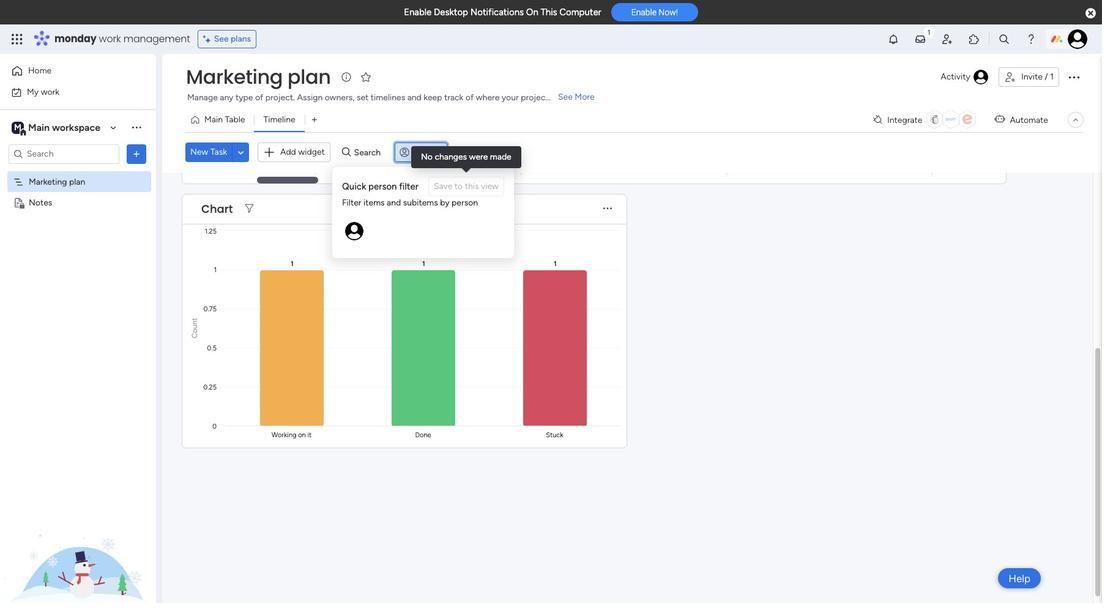Task type: describe. For each thing, give the bounding box(es) containing it.
any
[[220, 92, 233, 103]]

1 vertical spatial person
[[452, 198, 478, 208]]

my work
[[27, 87, 59, 97]]

select product image
[[11, 33, 23, 45]]

on
[[526, 7, 538, 18]]

autopilot image
[[995, 112, 1005, 127]]

enable for enable now!
[[631, 7, 657, 17]]

project.
[[265, 92, 295, 103]]

add view image
[[312, 115, 317, 125]]

1
[[1050, 72, 1054, 82]]

by
[[440, 198, 450, 208]]

chart main content
[[162, 0, 1102, 603]]

v2 search image
[[342, 146, 351, 159]]

keep
[[424, 92, 442, 103]]

0 horizontal spatial person
[[368, 181, 397, 192]]

workspace options image
[[130, 121, 143, 134]]

invite members image
[[941, 33, 954, 45]]

monday
[[54, 32, 96, 46]]

add widget
[[280, 147, 325, 157]]

work for my
[[41, 87, 59, 97]]

dapulse integrations image
[[873, 115, 883, 125]]

see plans button
[[198, 30, 257, 48]]

Search in workspace field
[[26, 147, 102, 161]]

workspace
[[52, 121, 100, 133]]

now!
[[659, 7, 678, 17]]

inbox image
[[914, 33, 927, 45]]

home
[[28, 65, 52, 76]]

marketing plan inside list box
[[29, 177, 85, 187]]

were
[[469, 152, 488, 162]]

help image
[[1025, 33, 1037, 45]]

assign
[[297, 92, 323, 103]]

plans
[[231, 34, 251, 44]]

1 vertical spatial and
[[387, 198, 401, 208]]

your
[[502, 92, 519, 103]]

chart
[[201, 201, 233, 217]]

0 vertical spatial and
[[407, 92, 422, 103]]

filter for filter
[[471, 147, 490, 158]]

1 of from the left
[[255, 92, 263, 103]]

arrow down image
[[494, 145, 509, 160]]

enable for enable desktop notifications on this computer
[[404, 7, 432, 18]]

2 of from the left
[[466, 92, 474, 103]]

workspace selection element
[[12, 120, 102, 136]]

stands.
[[551, 92, 578, 103]]

project
[[521, 92, 549, 103]]

this
[[541, 7, 557, 18]]

notifications
[[470, 7, 524, 18]]

filter
[[399, 181, 419, 192]]

widget
[[298, 147, 325, 157]]

plan inside list box
[[69, 177, 85, 187]]

timeline
[[263, 114, 295, 125]]

timelines
[[371, 92, 405, 103]]

notes
[[29, 197, 52, 208]]

0 vertical spatial plan
[[288, 63, 331, 91]]

see for see plans
[[214, 34, 229, 44]]

new task
[[190, 147, 227, 157]]

v2 funnel image
[[245, 204, 254, 214]]

more dots image
[[604, 204, 612, 214]]

1 vertical spatial options image
[[130, 148, 143, 160]]

more
[[575, 92, 595, 102]]

Search field
[[351, 144, 388, 161]]

enable now!
[[631, 7, 678, 17]]

person
[[414, 147, 440, 158]]

integrate
[[887, 115, 923, 125]]

set
[[357, 92, 369, 103]]

no
[[421, 152, 433, 162]]

lottie animation image
[[0, 480, 156, 603]]

see more link
[[557, 91, 596, 103]]

main for main workspace
[[28, 121, 50, 133]]

no changes were made
[[421, 152, 512, 162]]



Task type: vqa. For each thing, say whether or not it's contained in the screenshot.
monday work management on the top
yes



Task type: locate. For each thing, give the bounding box(es) containing it.
manage
[[187, 92, 218, 103]]

main left table
[[204, 114, 223, 125]]

marketing inside list box
[[29, 177, 67, 187]]

timeline button
[[254, 110, 305, 130]]

help button
[[998, 569, 1041, 589]]

items
[[364, 198, 385, 208]]

0 horizontal spatial options image
[[130, 148, 143, 160]]

0 horizontal spatial filter
[[342, 198, 361, 208]]

see inside button
[[214, 34, 229, 44]]

0 vertical spatial marketing
[[186, 63, 283, 91]]

of right track
[[466, 92, 474, 103]]

invite / 1 button
[[999, 67, 1059, 87]]

home button
[[7, 61, 132, 81]]

new
[[190, 147, 208, 157]]

0 vertical spatial options image
[[1067, 70, 1082, 84]]

Marketing plan field
[[183, 63, 334, 91]]

and
[[407, 92, 422, 103], [387, 198, 401, 208]]

and left keep
[[407, 92, 422, 103]]

filter left 'arrow down' image
[[471, 147, 490, 158]]

work inside button
[[41, 87, 59, 97]]

see for see more
[[558, 92, 573, 102]]

0 horizontal spatial marketing plan
[[29, 177, 85, 187]]

0 horizontal spatial marketing
[[29, 177, 67, 187]]

see plans
[[214, 34, 251, 44]]

person right by
[[452, 198, 478, 208]]

main table button
[[185, 110, 254, 130]]

see left "more"
[[558, 92, 573, 102]]

marketing plan
[[186, 63, 331, 91], [29, 177, 85, 187]]

0 vertical spatial see
[[214, 34, 229, 44]]

dapulse close image
[[1086, 7, 1096, 20]]

1 horizontal spatial see
[[558, 92, 573, 102]]

and right items
[[387, 198, 401, 208]]

plan
[[288, 63, 331, 91], [69, 177, 85, 187]]

plan down search in workspace 'field' at left top
[[69, 177, 85, 187]]

main inside workspace selection element
[[28, 121, 50, 133]]

1 horizontal spatial of
[[466, 92, 474, 103]]

my work button
[[7, 82, 132, 102]]

see more
[[558, 92, 595, 102]]

plan up assign
[[288, 63, 331, 91]]

invite / 1
[[1021, 72, 1054, 82]]

1 vertical spatial plan
[[69, 177, 85, 187]]

work
[[99, 32, 121, 46], [41, 87, 59, 97]]

new task button
[[185, 143, 232, 162]]

of right type
[[255, 92, 263, 103]]

invite
[[1021, 72, 1043, 82]]

1 horizontal spatial work
[[99, 32, 121, 46]]

1 image
[[924, 25, 935, 39]]

list box containing marketing plan
[[0, 169, 156, 378]]

1 horizontal spatial marketing
[[186, 63, 283, 91]]

0 vertical spatial person
[[368, 181, 397, 192]]

0 horizontal spatial of
[[255, 92, 263, 103]]

lottie animation element
[[0, 480, 156, 603]]

activity
[[941, 72, 971, 82]]

main right workspace icon
[[28, 121, 50, 133]]

enable left now!
[[631, 7, 657, 17]]

1 horizontal spatial person
[[452, 198, 478, 208]]

main table
[[204, 114, 245, 125]]

track
[[444, 92, 464, 103]]

options image
[[1067, 70, 1082, 84], [130, 148, 143, 160]]

type
[[236, 92, 253, 103]]

task
[[210, 147, 227, 157]]

add to favorites image
[[360, 71, 372, 83]]

automate
[[1010, 115, 1048, 125]]

add widget button
[[258, 143, 330, 162]]

option
[[0, 171, 156, 173]]

table
[[225, 114, 245, 125]]

person up items
[[368, 181, 397, 192]]

0 horizontal spatial main
[[28, 121, 50, 133]]

marketing up any
[[186, 63, 283, 91]]

0 vertical spatial filter
[[471, 147, 490, 158]]

see
[[214, 34, 229, 44], [558, 92, 573, 102]]

enable left the desktop
[[404, 7, 432, 18]]

/
[[1045, 72, 1048, 82]]

1 vertical spatial see
[[558, 92, 573, 102]]

main for main table
[[204, 114, 223, 125]]

0 vertical spatial marketing plan
[[186, 63, 331, 91]]

person
[[368, 181, 397, 192], [452, 198, 478, 208]]

show board description image
[[339, 71, 354, 83]]

options image down workspace options icon
[[130, 148, 143, 160]]

main workspace
[[28, 121, 100, 133]]

0 horizontal spatial see
[[214, 34, 229, 44]]

enable inside button
[[631, 7, 657, 17]]

1 vertical spatial work
[[41, 87, 59, 97]]

private board image
[[13, 197, 24, 208]]

1 vertical spatial filter
[[342, 198, 361, 208]]

where
[[476, 92, 500, 103]]

marketing
[[186, 63, 283, 91], [29, 177, 67, 187]]

work for monday
[[99, 32, 121, 46]]

0 horizontal spatial work
[[41, 87, 59, 97]]

m
[[14, 122, 21, 133]]

see left "plans"
[[214, 34, 229, 44]]

main
[[204, 114, 223, 125], [28, 121, 50, 133]]

enable desktop notifications on this computer
[[404, 7, 601, 18]]

main inside button
[[204, 114, 223, 125]]

1 horizontal spatial marketing plan
[[186, 63, 331, 91]]

1 horizontal spatial and
[[407, 92, 422, 103]]

1 vertical spatial marketing
[[29, 177, 67, 187]]

kendall parks image
[[1068, 29, 1088, 49]]

1 horizontal spatial enable
[[631, 7, 657, 17]]

1 horizontal spatial options image
[[1067, 70, 1082, 84]]

made
[[490, 152, 512, 162]]

marketing plan up type
[[186, 63, 331, 91]]

filter down 'quick'
[[342, 198, 361, 208]]

quick
[[342, 181, 366, 192]]

search everything image
[[998, 33, 1011, 45]]

0 horizontal spatial plan
[[69, 177, 85, 187]]

my
[[27, 87, 39, 97]]

marketing up notes
[[29, 177, 67, 187]]

angle down image
[[238, 148, 244, 157]]

subitems
[[403, 198, 438, 208]]

collapse board header image
[[1071, 115, 1081, 125]]

0 vertical spatial work
[[99, 32, 121, 46]]

changes
[[435, 152, 467, 162]]

filter
[[471, 147, 490, 158], [342, 198, 361, 208]]

marketing plan up notes
[[29, 177, 85, 187]]

owners,
[[325, 92, 355, 103]]

1 horizontal spatial filter
[[471, 147, 490, 158]]

options image right 1
[[1067, 70, 1082, 84]]

1 vertical spatial marketing plan
[[29, 177, 85, 187]]

add
[[280, 147, 296, 157]]

1 horizontal spatial main
[[204, 114, 223, 125]]

0 horizontal spatial enable
[[404, 7, 432, 18]]

desktop
[[434, 7, 468, 18]]

work right 'my'
[[41, 87, 59, 97]]

manage any type of project. assign owners, set timelines and keep track of where your project stands.
[[187, 92, 578, 103]]

activity button
[[936, 67, 994, 87]]

filter items and subitems by person
[[342, 198, 478, 208]]

of
[[255, 92, 263, 103], [466, 92, 474, 103]]

monday work management
[[54, 32, 190, 46]]

management
[[123, 32, 190, 46]]

person button
[[394, 143, 448, 162]]

1 horizontal spatial plan
[[288, 63, 331, 91]]

enable
[[404, 7, 432, 18], [631, 7, 657, 17]]

enable now! button
[[611, 3, 698, 22]]

filter inside popup button
[[471, 147, 490, 158]]

help
[[1009, 573, 1031, 585]]

work right monday
[[99, 32, 121, 46]]

computer
[[560, 7, 601, 18]]

workspace image
[[12, 121, 24, 134]]

0 horizontal spatial and
[[387, 198, 401, 208]]

notifications image
[[887, 33, 900, 45]]

list box
[[0, 169, 156, 378]]

apps image
[[968, 33, 981, 45]]

filter for filter items and subitems by person
[[342, 198, 361, 208]]

quick person filter
[[342, 181, 419, 192]]

filter button
[[451, 143, 509, 162]]



